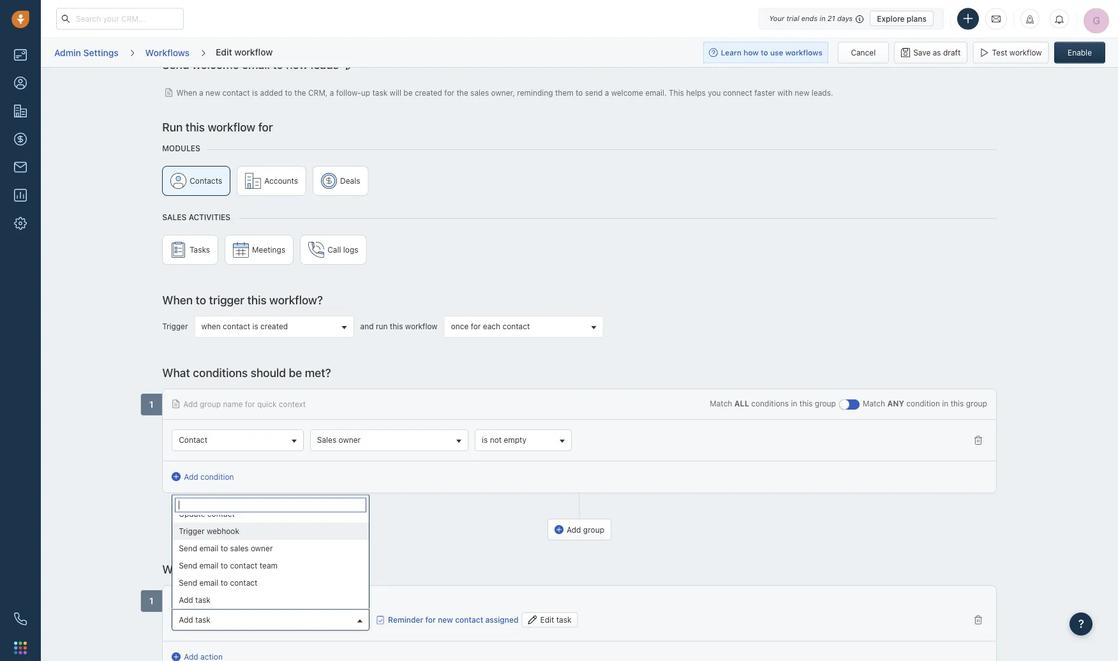 Task type: locate. For each thing, give the bounding box(es) containing it.
2 what from the top
[[162, 562, 190, 576]]

0 horizontal spatial sales
[[230, 544, 249, 553]]

send email to contact
[[179, 579, 258, 588]]

to up 'added'
[[273, 57, 283, 71]]

2 match from the left
[[863, 399, 886, 408]]

add condition link
[[172, 471, 234, 482]]

a right send
[[605, 88, 609, 97]]

0 vertical spatial contacts
[[190, 176, 222, 185]]

condition inside "link"
[[201, 472, 234, 481]]

1 vertical spatial contacts button
[[209, 595, 254, 606]]

0 vertical spatial add task
[[179, 596, 211, 605]]

reminding
[[517, 88, 553, 97]]

follow-
[[336, 88, 361, 97]]

when for when a new contact is added to the crm, a follow-up task will be created for the sales owner, reminding them to send a welcome email. this helps you connect faster with new leads.
[[176, 88, 197, 97]]

sales inside option
[[230, 544, 249, 553]]

0 vertical spatial owner
[[339, 435, 361, 444]]

0 horizontal spatial edit
[[216, 46, 232, 57]]

group
[[815, 399, 836, 408], [966, 399, 988, 408], [200, 399, 221, 408], [583, 525, 605, 534]]

1 horizontal spatial sales
[[317, 435, 337, 444]]

add group button
[[548, 519, 612, 541]]

1 vertical spatial group
[[162, 235, 997, 271]]

sales for sales activities
[[162, 213, 187, 222]]

1 vertical spatial is
[[252, 322, 258, 331]]

1 vertical spatial welcome
[[611, 88, 643, 97]]

a up "run this workflow for"
[[199, 88, 203, 97]]

2 the from the left
[[457, 88, 468, 97]]

your trial ends in 21 days
[[769, 14, 853, 23]]

action
[[172, 596, 195, 605]]

0 vertical spatial what
[[162, 366, 190, 379]]

workflow up send welcome email to new leads
[[235, 46, 273, 57]]

contacts inside group
[[190, 176, 222, 185]]

contact down what actions should be executed?
[[230, 579, 258, 588]]

task right assigned
[[557, 615, 572, 624]]

1 vertical spatial created
[[261, 322, 288, 331]]

should for actions
[[234, 562, 270, 576]]

when up run
[[176, 88, 197, 97]]

send inside send email to contact option
[[179, 579, 197, 588]]

contacts button down send email to contact at the bottom left of page
[[209, 595, 254, 606]]

1 vertical spatial contacts
[[213, 596, 245, 605]]

add
[[183, 399, 198, 408], [184, 472, 198, 481], [567, 525, 581, 534], [179, 596, 193, 605], [179, 615, 193, 624], [184, 652, 198, 661]]

contact left team
[[230, 561, 258, 570]]

created right will
[[415, 88, 442, 97]]

0 horizontal spatial welcome
[[192, 57, 239, 71]]

edit task button
[[522, 612, 578, 627]]

0 vertical spatial group
[[162, 166, 997, 202]]

add task down action for :
[[179, 615, 211, 624]]

in for conditions
[[791, 399, 798, 408]]

trigger left when
[[162, 322, 188, 331]]

add group
[[567, 525, 605, 534]]

list box
[[173, 506, 369, 609]]

add task down send email to contact at the bottom left of page
[[179, 596, 211, 605]]

enable button
[[1055, 42, 1106, 64]]

1 vertical spatial when
[[162, 293, 193, 306]]

test workflow button
[[973, 42, 1049, 64]]

explore plans link
[[870, 11, 934, 26]]

1 horizontal spatial sales
[[471, 88, 489, 97]]

up
[[361, 88, 370, 97]]

0 vertical spatial be
[[404, 88, 413, 97]]

1 horizontal spatial match
[[863, 399, 886, 408]]

contacts
[[190, 176, 222, 185], [213, 596, 245, 605]]

workflow right test
[[1010, 48, 1042, 57]]

send for send email to sales owner
[[179, 544, 197, 553]]

0 vertical spatial contacts button
[[162, 166, 231, 196]]

contacts down send email to contact at the bottom left of page
[[213, 596, 245, 605]]

be
[[404, 88, 413, 97], [289, 366, 302, 379], [272, 562, 286, 576]]

sales owner button
[[310, 429, 469, 451]]

freshworks switcher image
[[14, 642, 27, 655]]

is not empty button
[[475, 429, 572, 451]]

2 vertical spatial be
[[272, 562, 286, 576]]

should
[[251, 366, 286, 379], [234, 562, 270, 576]]

save as draft
[[914, 48, 961, 57]]

add action button
[[172, 651, 236, 661]]

send inside send email to contact team option
[[179, 561, 197, 570]]

condition up the update contact
[[201, 472, 234, 481]]

edit right assigned
[[540, 615, 554, 624]]

1 what from the top
[[162, 366, 190, 379]]

in right any
[[943, 399, 949, 408]]

workflow right run
[[208, 120, 256, 133]]

1 vertical spatial add task
[[179, 615, 211, 624]]

admin settings link
[[54, 43, 119, 63]]

group
[[162, 166, 997, 202], [162, 235, 997, 271]]

admin
[[54, 47, 81, 58]]

welcome left email.
[[611, 88, 643, 97]]

1 vertical spatial be
[[289, 366, 302, 379]]

condition right any
[[907, 399, 940, 408]]

email up send email to contact at the bottom left of page
[[199, 561, 219, 570]]

save
[[914, 48, 931, 57]]

is left 'added'
[[252, 88, 258, 97]]

2 group from the top
[[162, 235, 997, 271]]

group containing tasks
[[162, 235, 997, 271]]

1 vertical spatial sales
[[230, 544, 249, 553]]

1 vertical spatial condition
[[201, 472, 234, 481]]

0 vertical spatial created
[[415, 88, 442, 97]]

email down trigger webhook
[[199, 544, 219, 553]]

1 horizontal spatial conditions
[[752, 399, 789, 408]]

1 horizontal spatial in
[[820, 14, 826, 23]]

1 horizontal spatial owner
[[339, 435, 361, 444]]

0 horizontal spatial condition
[[201, 472, 234, 481]]

send for send email to contact team
[[179, 561, 197, 570]]

new right reminder
[[438, 615, 453, 624]]

task inside add task option
[[195, 596, 211, 605]]

contacts button down modules
[[162, 166, 231, 196]]

leads.
[[812, 88, 834, 97]]

send
[[162, 57, 189, 71], [179, 544, 197, 553], [179, 561, 197, 570], [179, 579, 197, 588]]

sales left owner,
[[471, 88, 489, 97]]

you
[[708, 88, 721, 97]]

add action link
[[172, 651, 223, 661]]

1 horizontal spatial the
[[457, 88, 468, 97]]

1 vertical spatial trigger
[[179, 527, 205, 536]]

contact right "each"
[[503, 322, 530, 331]]

in left 21
[[820, 14, 826, 23]]

2 horizontal spatial a
[[605, 88, 609, 97]]

for
[[445, 88, 455, 97], [258, 120, 273, 133], [471, 322, 481, 331], [245, 399, 255, 408], [197, 596, 207, 605], [426, 615, 436, 624]]

0 horizontal spatial owner
[[251, 544, 273, 553]]

1 horizontal spatial a
[[330, 88, 334, 97]]

group for sales activities
[[162, 235, 997, 271]]

None search field
[[175, 498, 367, 513]]

conditions up name
[[193, 366, 248, 379]]

0 vertical spatial should
[[251, 366, 286, 379]]

team
[[260, 561, 278, 570]]

the left owner,
[[457, 88, 468, 97]]

ends
[[802, 14, 818, 23]]

in
[[820, 14, 826, 23], [791, 399, 798, 408], [943, 399, 949, 408]]

connect
[[723, 88, 753, 97]]

0 horizontal spatial be
[[272, 562, 286, 576]]

email down actions
[[199, 579, 219, 588]]

0 horizontal spatial match
[[710, 399, 733, 408]]

cancel
[[851, 48, 876, 57]]

in right all
[[791, 399, 798, 408]]

phone image
[[14, 613, 27, 626]]

phone element
[[8, 607, 33, 632]]

contact for send email to contact team
[[230, 561, 258, 570]]

0 horizontal spatial a
[[199, 88, 203, 97]]

be down the send email to sales owner option
[[272, 562, 286, 576]]

when
[[176, 88, 197, 97], [162, 293, 193, 306]]

created down workflow? on the left of page
[[261, 322, 288, 331]]

0 horizontal spatial in
[[791, 399, 798, 408]]

for left "each"
[[471, 322, 481, 331]]

reminder
[[388, 615, 423, 624]]

match left all
[[710, 399, 733, 408]]

2 horizontal spatial be
[[404, 88, 413, 97]]

is down when to trigger this workflow? at the top of page
[[252, 322, 258, 331]]

task down ':'
[[195, 615, 211, 624]]

trial
[[787, 14, 800, 23]]

1 horizontal spatial be
[[289, 366, 302, 379]]

1 horizontal spatial edit
[[540, 615, 554, 624]]

new right with
[[795, 88, 810, 97]]

match any condition in this group
[[863, 399, 988, 408]]

match left any
[[863, 399, 886, 408]]

sales inside sales owner button
[[317, 435, 337, 444]]

0 horizontal spatial the
[[295, 88, 306, 97]]

edit up send welcome email to new leads
[[216, 46, 232, 57]]

group inside button
[[583, 525, 605, 534]]

1 add task from the top
[[179, 596, 211, 605]]

be right will
[[404, 88, 413, 97]]

1 vertical spatial edit
[[540, 615, 554, 624]]

once for each contact
[[451, 322, 530, 331]]

owner inside button
[[339, 435, 361, 444]]

sales for sales owner
[[317, 435, 337, 444]]

settings
[[83, 47, 119, 58]]

send inside option
[[179, 544, 197, 553]]

to down send email to sales owner
[[221, 561, 228, 570]]

2 add task from the top
[[179, 615, 211, 624]]

once for each contact button
[[444, 316, 604, 337]]

contact right when
[[223, 322, 250, 331]]

1 horizontal spatial welcome
[[611, 88, 643, 97]]

1 vertical spatial should
[[234, 562, 270, 576]]

the
[[295, 88, 306, 97], [457, 88, 468, 97]]

welcome down edit workflow
[[192, 57, 239, 71]]

send
[[585, 88, 603, 97]]

be left the met?
[[289, 366, 302, 379]]

1 vertical spatial sales
[[317, 435, 337, 444]]

new
[[286, 57, 308, 71], [206, 88, 220, 97], [795, 88, 810, 97], [438, 615, 453, 624]]

1 vertical spatial conditions
[[752, 399, 789, 408]]

0 vertical spatial edit
[[216, 46, 232, 57]]

contact left assigned
[[455, 615, 483, 624]]

Search your CRM... text field
[[56, 8, 184, 30]]

workflow inside button
[[1010, 48, 1042, 57]]

to down webhook
[[221, 544, 228, 553]]

1 vertical spatial what
[[162, 562, 190, 576]]

is
[[252, 88, 258, 97], [252, 322, 258, 331], [482, 435, 488, 444]]

1 match from the left
[[710, 399, 733, 408]]

0 vertical spatial when
[[176, 88, 197, 97]]

1 vertical spatial owner
[[251, 544, 273, 553]]

task right action
[[195, 596, 211, 605]]

2 horizontal spatial in
[[943, 399, 949, 408]]

when left the trigger
[[162, 293, 193, 306]]

1 horizontal spatial condition
[[907, 399, 940, 408]]

will
[[390, 88, 402, 97]]

group containing contacts
[[162, 166, 997, 202]]

actions
[[193, 562, 231, 576]]

leads
[[311, 57, 339, 71]]

trigger down update
[[179, 527, 205, 536]]

new up "run this workflow for"
[[206, 88, 220, 97]]

email
[[242, 57, 270, 71], [199, 544, 219, 553], [199, 561, 219, 570], [199, 579, 219, 588]]

0 horizontal spatial sales
[[162, 213, 187, 222]]

is left 'not'
[[482, 435, 488, 444]]

task inside edit task button
[[557, 615, 572, 624]]

sales up send email to contact team
[[230, 544, 249, 553]]

the left crm,
[[295, 88, 306, 97]]

workflow
[[235, 46, 273, 57], [1010, 48, 1042, 57], [208, 120, 256, 133], [405, 322, 438, 331]]

add task inside dropdown button
[[179, 615, 211, 624]]

contact for once for each contact
[[503, 322, 530, 331]]

workflow?
[[269, 293, 323, 306]]

trigger
[[162, 322, 188, 331], [179, 527, 205, 536]]

0 vertical spatial conditions
[[193, 366, 248, 379]]

crm,
[[308, 88, 328, 97]]

workflows
[[145, 47, 190, 58]]

trigger inside "trigger webhook" option
[[179, 527, 205, 536]]

with
[[778, 88, 793, 97]]

this
[[186, 120, 205, 133], [247, 293, 267, 306], [390, 322, 403, 331], [800, 399, 813, 408], [951, 399, 964, 408]]

update
[[179, 510, 205, 519]]

:
[[207, 596, 209, 605]]

what
[[162, 366, 190, 379], [162, 562, 190, 576]]

conditions right all
[[752, 399, 789, 408]]

webhook
[[207, 527, 239, 536]]

contact for send email to contact
[[230, 579, 258, 588]]

1 group from the top
[[162, 166, 997, 202]]

in for condition
[[943, 399, 949, 408]]

created
[[415, 88, 442, 97], [261, 322, 288, 331]]

once
[[451, 322, 469, 331]]

is not empty
[[482, 435, 527, 444]]

a
[[199, 88, 203, 97], [330, 88, 334, 97], [605, 88, 609, 97]]

contacts up activities
[[190, 176, 222, 185]]

0 vertical spatial trigger
[[162, 322, 188, 331]]

edit inside edit task button
[[540, 615, 554, 624]]

0 vertical spatial welcome
[[192, 57, 239, 71]]

conditions
[[193, 366, 248, 379], [752, 399, 789, 408]]

a right crm,
[[330, 88, 334, 97]]

0 vertical spatial sales
[[162, 213, 187, 222]]

contact down send welcome email to new leads
[[223, 88, 250, 97]]

task
[[372, 88, 388, 97], [195, 596, 211, 605], [195, 615, 211, 624], [557, 615, 572, 624]]

welcome
[[192, 57, 239, 71], [611, 88, 643, 97]]

0 horizontal spatial created
[[261, 322, 288, 331]]

as
[[933, 48, 941, 57]]

each
[[483, 322, 501, 331]]



Task type: vqa. For each thing, say whether or not it's contained in the screenshot.
Notifications
no



Task type: describe. For each thing, give the bounding box(es) containing it.
to left the trigger
[[196, 293, 206, 306]]

21
[[828, 14, 836, 23]]

send for send welcome email to new leads
[[162, 57, 189, 71]]

deals
[[340, 176, 360, 185]]

to right 'added'
[[285, 88, 292, 97]]

meetings button
[[225, 235, 294, 265]]

all
[[735, 399, 749, 408]]

send email to contact option
[[173, 574, 369, 592]]

logs
[[343, 245, 359, 254]]

2 vertical spatial is
[[482, 435, 488, 444]]

add task option
[[173, 592, 369, 609]]

run
[[376, 322, 388, 331]]

activities
[[189, 213, 231, 222]]

cancel button
[[838, 42, 889, 64]]

task right up
[[372, 88, 388, 97]]

action for :
[[172, 596, 209, 605]]

send email to sales owner
[[179, 544, 273, 553]]

match all conditions in this group
[[710, 399, 836, 408]]

contact up webhook
[[207, 510, 235, 519]]

owner inside option
[[251, 544, 273, 553]]

edit task
[[540, 615, 572, 624]]

call
[[328, 245, 341, 254]]

when contact is created button
[[194, 316, 354, 337]]

when
[[201, 322, 221, 331]]

and run this workflow
[[360, 322, 438, 331]]

accounts
[[264, 176, 298, 185]]

name
[[223, 399, 243, 408]]

contacts button inside group
[[162, 166, 231, 196]]

for right action
[[197, 596, 207, 605]]

add inside dropdown button
[[179, 615, 193, 624]]

reminder for new contact assigned link
[[376, 614, 519, 626]]

context
[[279, 399, 306, 408]]

for left quick
[[245, 399, 255, 408]]

contact
[[179, 435, 208, 444]]

add action
[[184, 652, 223, 661]]

deals button
[[313, 166, 369, 196]]

task inside add task dropdown button
[[195, 615, 211, 624]]

3 a from the left
[[605, 88, 609, 97]]

sales activities
[[162, 213, 231, 222]]

helps
[[686, 88, 706, 97]]

trigger for trigger webhook
[[179, 527, 205, 536]]

run
[[162, 120, 183, 133]]

faster
[[755, 88, 776, 97]]

send for send email to contact
[[179, 579, 197, 588]]

workflows link
[[145, 43, 190, 63]]

contact for when a new contact is added to the crm, a follow-up task will be created for the sales owner, reminding them to send a welcome email. this helps you connect faster with new leads.
[[223, 88, 250, 97]]

send email to contact team
[[179, 561, 278, 570]]

contact for reminder for new contact assigned
[[455, 615, 483, 624]]

to left send
[[576, 88, 583, 97]]

group for modules
[[162, 166, 997, 202]]

should for conditions
[[251, 366, 286, 379]]

add inside option
[[179, 596, 193, 605]]

0 vertical spatial sales
[[471, 88, 489, 97]]

email for send email to contact team
[[199, 561, 219, 570]]

added
[[260, 88, 283, 97]]

when a new contact is added to the crm, a follow-up task will be created for the sales owner, reminding them to send a welcome email. this helps you connect faster with new leads.
[[176, 88, 834, 97]]

add condition
[[184, 472, 234, 481]]

add group name for quick context
[[183, 399, 306, 408]]

what conditions should be met?
[[162, 366, 331, 379]]

in for ends
[[820, 14, 826, 23]]

trigger webhook option
[[173, 523, 369, 540]]

add task inside option
[[179, 596, 211, 605]]

met?
[[305, 366, 331, 379]]

edit workflow
[[216, 46, 273, 57]]

enable
[[1068, 48, 1092, 57]]

match for match any condition in this group
[[863, 399, 886, 408]]

for right reminder
[[426, 615, 436, 624]]

assigned
[[486, 615, 519, 624]]

meetings
[[252, 245, 285, 254]]

draft
[[944, 48, 961, 57]]

this
[[669, 88, 684, 97]]

when to trigger this workflow?
[[162, 293, 323, 306]]

quick
[[257, 399, 277, 408]]

be for met?
[[289, 366, 302, 379]]

your
[[769, 14, 785, 23]]

list box containing update contact
[[173, 506, 369, 609]]

when contact is created
[[201, 322, 288, 331]]

update contact option
[[173, 506, 369, 523]]

add inside "link"
[[184, 472, 198, 481]]

trigger for trigger
[[162, 322, 188, 331]]

sales owner
[[317, 435, 361, 444]]

tasks
[[190, 245, 210, 254]]

edit for edit workflow
[[216, 46, 232, 57]]

0 horizontal spatial conditions
[[193, 366, 248, 379]]

1 the from the left
[[295, 88, 306, 97]]

1 horizontal spatial created
[[415, 88, 442, 97]]

call logs
[[328, 245, 359, 254]]

created inside when contact is created button
[[261, 322, 288, 331]]

update contact
[[179, 510, 235, 519]]

new left leads
[[286, 57, 308, 71]]

owner,
[[491, 88, 515, 97]]

0 vertical spatial condition
[[907, 399, 940, 408]]

executed?
[[288, 562, 343, 576]]

email.
[[646, 88, 667, 97]]

save as draft button
[[895, 42, 968, 64]]

any
[[888, 399, 905, 408]]

workflow left once
[[405, 322, 438, 331]]

for down 'added'
[[258, 120, 273, 133]]

for left owner,
[[445, 88, 455, 97]]

call logs button
[[300, 235, 367, 265]]

send email to sales owner option
[[173, 540, 369, 557]]

what for what conditions should be met?
[[162, 366, 190, 379]]

be for executed?
[[272, 562, 286, 576]]

tasks button
[[162, 235, 218, 265]]

to down send email to contact team
[[221, 579, 228, 588]]

email down edit workflow
[[242, 57, 270, 71]]

explore plans
[[877, 14, 927, 23]]

action
[[201, 652, 223, 661]]

2 a from the left
[[330, 88, 334, 97]]

0 vertical spatial is
[[252, 88, 258, 97]]

contact button
[[172, 429, 304, 451]]

test workflow
[[993, 48, 1042, 57]]

email image
[[992, 14, 1001, 24]]

accounts button
[[237, 166, 306, 196]]

email for send email to sales owner
[[199, 544, 219, 553]]

email for send email to contact
[[199, 579, 219, 588]]

them
[[555, 88, 574, 97]]

what actions should be executed?
[[162, 562, 343, 576]]

1 a from the left
[[199, 88, 203, 97]]

match for match all conditions in this group
[[710, 399, 733, 408]]

for inside button
[[471, 322, 481, 331]]

when for when to trigger this workflow?
[[162, 293, 193, 306]]

days
[[838, 14, 853, 23]]

not
[[490, 435, 502, 444]]

edit for edit task
[[540, 615, 554, 624]]

send email to contact team option
[[173, 557, 369, 574]]

empty
[[504, 435, 527, 444]]

modules
[[162, 144, 200, 153]]

admin settings
[[54, 47, 119, 58]]

trigger webhook
[[179, 527, 239, 536]]

what for what actions should be executed?
[[162, 562, 190, 576]]



